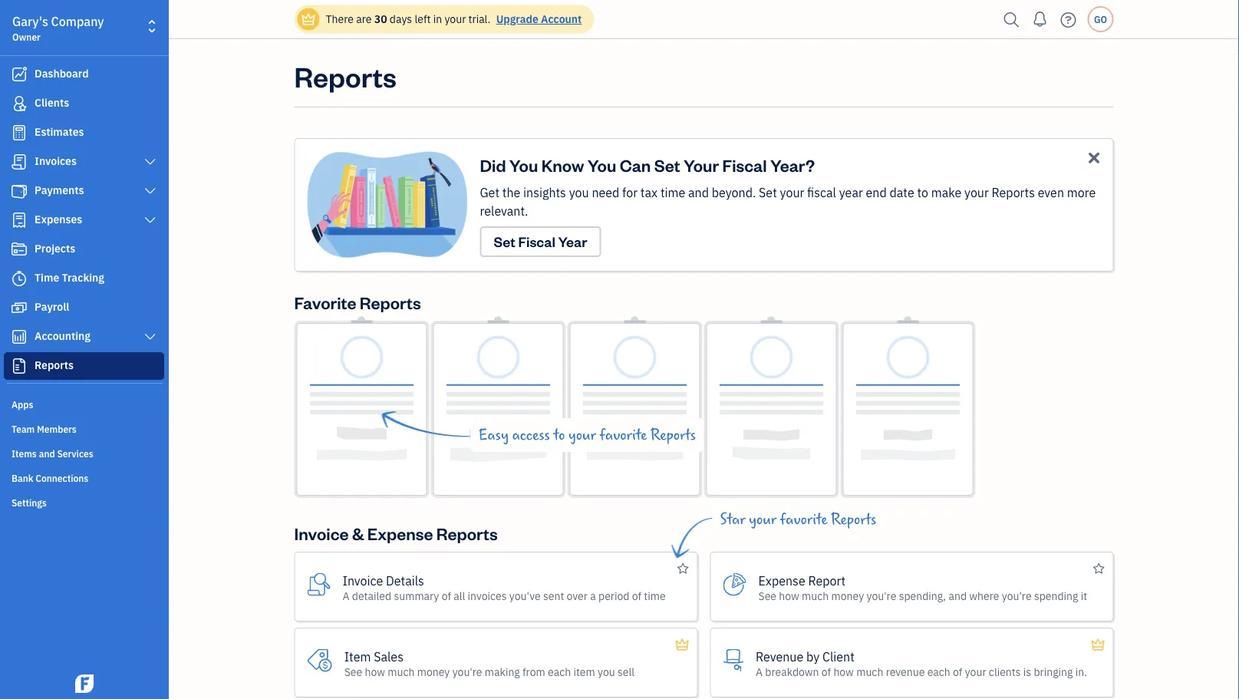 Task type: vqa. For each thing, say whether or not it's contained in the screenshot.
See
yes



Task type: describe. For each thing, give the bounding box(es) containing it.
time inside invoice details a detailed summary of all invoices you've sent over a period of time
[[644, 589, 666, 603]]

year
[[840, 185, 863, 201]]

you're for report
[[867, 589, 897, 603]]

favorite
[[294, 291, 356, 313]]

there
[[326, 12, 354, 26]]

money image
[[10, 300, 28, 316]]

did you know you can set your fiscal year?
[[480, 154, 815, 176]]

projects
[[35, 241, 75, 256]]

each for revenue by client
[[928, 665, 951, 679]]

settings
[[12, 497, 47, 509]]

the
[[503, 185, 521, 201]]

see for item sales
[[344, 665, 362, 679]]

set inside get the insights you need for tax time and beyond. set your fiscal year end date to make your reports even more relevant.
[[759, 185, 777, 201]]

of left the clients
[[954, 665, 963, 679]]

estimates link
[[4, 119, 164, 147]]

period
[[599, 589, 630, 603]]

clients link
[[4, 90, 164, 117]]

your inside 'star your favorite reports invoice & expense reports'
[[749, 511, 777, 528]]

money for sales
[[417, 665, 450, 679]]

report image
[[10, 359, 28, 374]]

expense image
[[10, 213, 28, 228]]

item
[[344, 649, 371, 665]]

much for report
[[802, 589, 829, 603]]

chevron large down image for accounting
[[143, 331, 157, 343]]

your
[[684, 154, 719, 176]]

you've
[[510, 589, 541, 603]]

close image
[[1086, 149, 1104, 167]]

invoices
[[468, 589, 507, 603]]

payment image
[[10, 183, 28, 199]]

revenue
[[886, 665, 925, 679]]

chart image
[[10, 329, 28, 345]]

settings link
[[4, 491, 164, 514]]

did you know you can set your fiscal year? image
[[307, 151, 480, 259]]

expense inside 'star your favorite reports invoice & expense reports'
[[368, 522, 433, 544]]

star your favorite reports invoice & expense reports
[[294, 511, 877, 544]]

company
[[51, 13, 104, 30]]

how inside revenue by client a breakdown of how much revenue each of your clients is bringing in.
[[834, 665, 854, 679]]

expenses
[[35, 212, 82, 226]]

fiscal
[[808, 185, 837, 201]]

upgrade
[[496, 12, 539, 26]]

detailed
[[352, 589, 392, 603]]

bank connections
[[12, 472, 89, 484]]

dashboard link
[[4, 61, 164, 88]]

chevron large down image for payments
[[143, 185, 157, 197]]

payroll link
[[4, 294, 164, 322]]

a inside invoice details a detailed summary of all invoices you've sent over a period of time
[[343, 589, 350, 603]]

left
[[415, 12, 431, 26]]

update favorite status for expense report image
[[1094, 560, 1105, 578]]

even
[[1038, 185, 1065, 201]]

your inside revenue by client a breakdown of how much revenue each of your clients is bringing in.
[[966, 665, 987, 679]]

team members
[[12, 423, 77, 435]]

summary
[[394, 589, 439, 603]]

accounting
[[35, 329, 91, 343]]

relevant.
[[480, 203, 528, 219]]

0 vertical spatial fiscal
[[723, 154, 767, 176]]

services
[[57, 448, 93, 460]]

0 vertical spatial set
[[655, 154, 681, 176]]

items
[[12, 448, 37, 460]]

invoice details a detailed summary of all invoices you've sent over a period of time
[[343, 573, 666, 603]]

payments link
[[4, 177, 164, 205]]

0 horizontal spatial crown image
[[301, 11, 317, 27]]

know
[[542, 154, 585, 176]]

and for insights
[[689, 185, 709, 201]]

30
[[374, 12, 387, 26]]

spending
[[1035, 589, 1079, 603]]

year?
[[771, 154, 815, 176]]

revenue
[[756, 649, 804, 665]]

sell
[[618, 665, 635, 679]]

favorite inside 'star your favorite reports invoice & expense reports'
[[780, 511, 828, 528]]

much for sales
[[388, 665, 415, 679]]

tax
[[641, 185, 658, 201]]

set inside button
[[494, 233, 516, 251]]

expense inside the expense report see how much money you're spending, and where you're spending it
[[759, 573, 806, 589]]

date
[[890, 185, 915, 201]]

your right make
[[965, 185, 989, 201]]

bringing
[[1034, 665, 1074, 679]]

fiscal inside button
[[518, 233, 556, 251]]

reports link
[[4, 352, 164, 380]]

gary's
[[12, 13, 48, 30]]

dashboard
[[35, 66, 89, 81]]

main element
[[0, 0, 207, 699]]

your right in
[[445, 12, 466, 26]]

set fiscal year button
[[480, 226, 601, 257]]

invoices
[[35, 154, 77, 168]]

gary's company owner
[[12, 13, 104, 43]]

can
[[620, 154, 651, 176]]

of right period
[[632, 589, 642, 603]]

breakdown
[[766, 665, 819, 679]]

get
[[480, 185, 500, 201]]

crown image
[[1091, 636, 1107, 654]]

freshbooks image
[[72, 675, 97, 693]]

bank
[[12, 472, 33, 484]]

you inside get the insights you need for tax time and beyond. set your fiscal year end date to make your reports even more relevant.
[[569, 185, 589, 201]]

get the insights you need for tax time and beyond. set your fiscal year end date to make your reports even more relevant.
[[480, 185, 1096, 219]]

did
[[480, 154, 506, 176]]

easy
[[479, 427, 509, 444]]

your down year?
[[780, 185, 805, 201]]

need
[[592, 185, 620, 201]]

there are 30 days left in your trial. upgrade account
[[326, 12, 582, 26]]

sent
[[543, 589, 564, 603]]

0 horizontal spatial favorite
[[600, 427, 647, 444]]

estimates
[[35, 125, 84, 139]]

1 horizontal spatial crown image
[[675, 636, 691, 654]]

invoice inside 'star your favorite reports invoice & expense reports'
[[294, 522, 349, 544]]

go to help image
[[1057, 8, 1081, 31]]

dashboard image
[[10, 67, 28, 82]]

projects link
[[4, 236, 164, 263]]

are
[[356, 12, 372, 26]]



Task type: locate. For each thing, give the bounding box(es) containing it.
much right the "item"
[[388, 665, 415, 679]]

a
[[591, 589, 596, 603]]

expense report see how much money you're spending, and where you're spending it
[[759, 573, 1088, 603]]

see left the report
[[759, 589, 777, 603]]

&
[[352, 522, 364, 544]]

0 horizontal spatial set
[[494, 233, 516, 251]]

money for report
[[832, 589, 865, 603]]

owner
[[12, 31, 41, 43]]

account
[[541, 12, 582, 26]]

update favorite status for invoice details image
[[678, 560, 689, 578]]

set right can
[[655, 154, 681, 176]]

items and services link
[[4, 441, 164, 464]]

fiscal
[[723, 154, 767, 176], [518, 233, 556, 251]]

you left 'sell' on the bottom
[[598, 665, 615, 679]]

insights
[[524, 185, 566, 201]]

is
[[1024, 665, 1032, 679]]

how left the report
[[779, 589, 800, 603]]

0 horizontal spatial you
[[510, 154, 538, 176]]

a left breakdown
[[756, 665, 763, 679]]

fiscal left 'year' in the left top of the page
[[518, 233, 556, 251]]

0 vertical spatial and
[[689, 185, 709, 201]]

0 horizontal spatial fiscal
[[518, 233, 556, 251]]

your left the clients
[[966, 665, 987, 679]]

0 horizontal spatial and
[[39, 448, 55, 460]]

0 vertical spatial see
[[759, 589, 777, 603]]

invoice left &
[[294, 522, 349, 544]]

1 horizontal spatial to
[[918, 185, 929, 201]]

you
[[510, 154, 538, 176], [588, 154, 617, 176]]

0 horizontal spatial each
[[548, 665, 571, 679]]

easy access to your favorite reports
[[479, 427, 696, 444]]

and inside main element
[[39, 448, 55, 460]]

accounting link
[[4, 323, 164, 351]]

set down relevant.
[[494, 233, 516, 251]]

1 vertical spatial favorite
[[780, 511, 828, 528]]

2 chevron large down image from the top
[[143, 185, 157, 197]]

1 horizontal spatial see
[[759, 589, 777, 603]]

3 chevron large down image from the top
[[143, 331, 157, 343]]

0 horizontal spatial expense
[[368, 522, 433, 544]]

set right "beyond."
[[759, 185, 777, 201]]

much up by
[[802, 589, 829, 603]]

see left sales
[[344, 665, 362, 679]]

invoice left the details
[[343, 573, 383, 589]]

crown image down update favorite status for invoice details 'image'
[[675, 636, 691, 654]]

bank connections link
[[4, 466, 164, 489]]

2 vertical spatial and
[[949, 589, 967, 603]]

crown image
[[301, 11, 317, 27], [675, 636, 691, 654]]

days
[[390, 12, 412, 26]]

end
[[866, 185, 887, 201]]

1 horizontal spatial expense
[[759, 573, 806, 589]]

favorite reports
[[294, 291, 421, 313]]

revenue by client a breakdown of how much revenue each of your clients is bringing in.
[[756, 649, 1088, 679]]

0 horizontal spatial much
[[388, 665, 415, 679]]

1 vertical spatial to
[[554, 427, 565, 444]]

you're for sales
[[453, 665, 483, 679]]

details
[[386, 573, 424, 589]]

estimate image
[[10, 125, 28, 140]]

each for item sales
[[548, 665, 571, 679]]

1 horizontal spatial you
[[588, 154, 617, 176]]

you up the
[[510, 154, 538, 176]]

trial.
[[469, 12, 491, 26]]

0 vertical spatial invoice
[[294, 522, 349, 544]]

1 horizontal spatial a
[[756, 665, 763, 679]]

1 horizontal spatial you're
[[867, 589, 897, 603]]

1 horizontal spatial how
[[779, 589, 800, 603]]

1 vertical spatial crown image
[[675, 636, 691, 654]]

a inside revenue by client a breakdown of how much revenue each of your clients is bringing in.
[[756, 665, 763, 679]]

where
[[970, 589, 1000, 603]]

2 horizontal spatial and
[[949, 589, 967, 603]]

items and services
[[12, 448, 93, 460]]

team members link
[[4, 417, 164, 440]]

0 vertical spatial chevron large down image
[[143, 156, 157, 168]]

access
[[512, 427, 550, 444]]

and left the where
[[949, 589, 967, 603]]

in.
[[1076, 665, 1088, 679]]

1 horizontal spatial set
[[655, 154, 681, 176]]

project image
[[10, 242, 28, 257]]

apps
[[12, 398, 33, 411]]

how inside item sales see how much money you're making from each item you sell
[[365, 665, 385, 679]]

1 vertical spatial and
[[39, 448, 55, 460]]

search image
[[1000, 8, 1024, 31]]

money inside the expense report see how much money you're spending, and where you're spending it
[[832, 589, 865, 603]]

much
[[802, 589, 829, 603], [388, 665, 415, 679], [857, 665, 884, 679]]

how inside the expense report see how much money you're spending, and where you're spending it
[[779, 589, 800, 603]]

money inside item sales see how much money you're making from each item you sell
[[417, 665, 450, 679]]

you're right the where
[[1002, 589, 1032, 603]]

each inside revenue by client a breakdown of how much revenue each of your clients is bringing in.
[[928, 665, 951, 679]]

much right client
[[857, 665, 884, 679]]

1 vertical spatial time
[[644, 589, 666, 603]]

time inside get the insights you need for tax time and beyond. set your fiscal year end date to make your reports even more relevant.
[[661, 185, 686, 201]]

crown image left there on the top
[[301, 11, 317, 27]]

0 horizontal spatial you're
[[453, 665, 483, 679]]

much inside the expense report see how much money you're spending, and where you're spending it
[[802, 589, 829, 603]]

making
[[485, 665, 520, 679]]

expenses link
[[4, 207, 164, 234]]

each
[[548, 665, 571, 679], [928, 665, 951, 679]]

1 vertical spatial a
[[756, 665, 763, 679]]

payments
[[35, 183, 84, 197]]

you left the need
[[569, 185, 589, 201]]

your right star
[[749, 511, 777, 528]]

2 vertical spatial chevron large down image
[[143, 331, 157, 343]]

chevron large down image
[[143, 214, 157, 226]]

reports inside reports link
[[35, 358, 74, 372]]

a left detailed
[[343, 589, 350, 603]]

and
[[689, 185, 709, 201], [39, 448, 55, 460], [949, 589, 967, 603]]

team
[[12, 423, 35, 435]]

money
[[832, 589, 865, 603], [417, 665, 450, 679]]

and inside the expense report see how much money you're spending, and where you're spending it
[[949, 589, 967, 603]]

expense right &
[[368, 522, 433, 544]]

2 vertical spatial set
[[494, 233, 516, 251]]

1 horizontal spatial and
[[689, 185, 709, 201]]

0 horizontal spatial how
[[365, 665, 385, 679]]

make
[[932, 185, 962, 201]]

client image
[[10, 96, 28, 111]]

time
[[661, 185, 686, 201], [644, 589, 666, 603]]

1 vertical spatial see
[[344, 665, 362, 679]]

1 vertical spatial fiscal
[[518, 233, 556, 251]]

chevron large down image for invoices
[[143, 156, 157, 168]]

connections
[[36, 472, 89, 484]]

members
[[37, 423, 77, 435]]

reports inside get the insights you need for tax time and beyond. set your fiscal year end date to make your reports even more relevant.
[[992, 185, 1036, 201]]

1 horizontal spatial much
[[802, 589, 829, 603]]

how
[[779, 589, 800, 603], [365, 665, 385, 679], [834, 665, 854, 679]]

0 vertical spatial time
[[661, 185, 686, 201]]

and right items
[[39, 448, 55, 460]]

1 each from the left
[[548, 665, 571, 679]]

0 horizontal spatial see
[[344, 665, 362, 679]]

1 vertical spatial expense
[[759, 573, 806, 589]]

time right period
[[644, 589, 666, 603]]

0 horizontal spatial a
[[343, 589, 350, 603]]

notifications image
[[1028, 4, 1053, 35]]

your right access
[[569, 427, 596, 444]]

upgrade account link
[[493, 12, 582, 26]]

0 horizontal spatial you
[[569, 185, 589, 201]]

chevron large down image
[[143, 156, 157, 168], [143, 185, 157, 197], [143, 331, 157, 343]]

you're left making
[[453, 665, 483, 679]]

see inside item sales see how much money you're making from each item you sell
[[344, 665, 362, 679]]

invoice image
[[10, 154, 28, 170]]

and down your
[[689, 185, 709, 201]]

0 vertical spatial money
[[832, 589, 865, 603]]

sales
[[374, 649, 404, 665]]

0 vertical spatial expense
[[368, 522, 433, 544]]

see for expense report
[[759, 589, 777, 603]]

fiscal up "beyond."
[[723, 154, 767, 176]]

in
[[433, 12, 442, 26]]

1 vertical spatial set
[[759, 185, 777, 201]]

you're inside item sales see how much money you're making from each item you sell
[[453, 665, 483, 679]]

1 horizontal spatial each
[[928, 665, 951, 679]]

0 vertical spatial favorite
[[600, 427, 647, 444]]

go button
[[1088, 6, 1114, 32]]

2 each from the left
[[928, 665, 951, 679]]

time tracking
[[35, 271, 104, 285]]

how right by
[[834, 665, 854, 679]]

and inside get the insights you need for tax time and beyond. set your fiscal year end date to make your reports even more relevant.
[[689, 185, 709, 201]]

2 you from the left
[[588, 154, 617, 176]]

timer image
[[10, 271, 28, 286]]

time right the tax
[[661, 185, 686, 201]]

expense left the report
[[759, 573, 806, 589]]

money right sales
[[417, 665, 450, 679]]

of
[[442, 589, 451, 603], [632, 589, 642, 603], [822, 665, 831, 679], [954, 665, 963, 679]]

each left item at the left of the page
[[548, 665, 571, 679]]

0 vertical spatial a
[[343, 589, 350, 603]]

1 vertical spatial chevron large down image
[[143, 185, 157, 197]]

1 vertical spatial money
[[417, 665, 450, 679]]

0 vertical spatial to
[[918, 185, 929, 201]]

report
[[809, 573, 846, 589]]

item
[[574, 665, 596, 679]]

2 horizontal spatial you're
[[1002, 589, 1032, 603]]

of right by
[[822, 665, 831, 679]]

set fiscal year
[[494, 233, 588, 251]]

time tracking link
[[4, 265, 164, 292]]

invoice inside invoice details a detailed summary of all invoices you've sent over a period of time
[[343, 573, 383, 589]]

to
[[918, 185, 929, 201], [554, 427, 565, 444]]

year
[[558, 233, 588, 251]]

spending,
[[899, 589, 947, 603]]

you
[[569, 185, 589, 201], [598, 665, 615, 679]]

much inside item sales see how much money you're making from each item you sell
[[388, 665, 415, 679]]

tracking
[[62, 271, 104, 285]]

and for see
[[949, 589, 967, 603]]

how for expense
[[779, 589, 800, 603]]

each inside item sales see how much money you're making from each item you sell
[[548, 665, 571, 679]]

money up client
[[832, 589, 865, 603]]

to inside get the insights you need for tax time and beyond. set your fiscal year end date to make your reports even more relevant.
[[918, 185, 929, 201]]

it
[[1081, 589, 1088, 603]]

2 horizontal spatial set
[[759, 185, 777, 201]]

1 horizontal spatial money
[[832, 589, 865, 603]]

invoices link
[[4, 148, 164, 176]]

more
[[1068, 185, 1096, 201]]

invoice
[[294, 522, 349, 544], [343, 573, 383, 589]]

1 you from the left
[[510, 154, 538, 176]]

how for item
[[365, 665, 385, 679]]

you up the need
[[588, 154, 617, 176]]

1 chevron large down image from the top
[[143, 156, 157, 168]]

you're left spending,
[[867, 589, 897, 603]]

0 horizontal spatial to
[[554, 427, 565, 444]]

much inside revenue by client a breakdown of how much revenue each of your clients is bringing in.
[[857, 665, 884, 679]]

your
[[445, 12, 466, 26], [780, 185, 805, 201], [965, 185, 989, 201], [569, 427, 596, 444], [749, 511, 777, 528], [966, 665, 987, 679]]

2 horizontal spatial how
[[834, 665, 854, 679]]

1 horizontal spatial favorite
[[780, 511, 828, 528]]

payroll
[[35, 300, 69, 314]]

for
[[623, 185, 638, 201]]

2 horizontal spatial much
[[857, 665, 884, 679]]

you're
[[867, 589, 897, 603], [1002, 589, 1032, 603], [453, 665, 483, 679]]

each right revenue
[[928, 665, 951, 679]]

to right date
[[918, 185, 929, 201]]

of left all
[[442, 589, 451, 603]]

0 vertical spatial crown image
[[301, 11, 317, 27]]

you inside item sales see how much money you're making from each item you sell
[[598, 665, 615, 679]]

set
[[655, 154, 681, 176], [759, 185, 777, 201], [494, 233, 516, 251]]

chevron large down image inside accounting link
[[143, 331, 157, 343]]

1 horizontal spatial fiscal
[[723, 154, 767, 176]]

1 horizontal spatial you
[[598, 665, 615, 679]]

all
[[454, 589, 465, 603]]

to right access
[[554, 427, 565, 444]]

how down detailed
[[365, 665, 385, 679]]

reports
[[294, 58, 397, 94], [992, 185, 1036, 201], [360, 291, 421, 313], [35, 358, 74, 372], [651, 427, 696, 444], [832, 511, 877, 528], [437, 522, 498, 544]]

beyond.
[[712, 185, 756, 201]]

chevron large down image inside payments link
[[143, 185, 157, 197]]

item sales see how much money you're making from each item you sell
[[344, 649, 635, 679]]

0 vertical spatial you
[[569, 185, 589, 201]]

by
[[807, 649, 820, 665]]

see inside the expense report see how much money you're spending, and where you're spending it
[[759, 589, 777, 603]]

1 vertical spatial invoice
[[343, 573, 383, 589]]

0 horizontal spatial money
[[417, 665, 450, 679]]

1 vertical spatial you
[[598, 665, 615, 679]]



